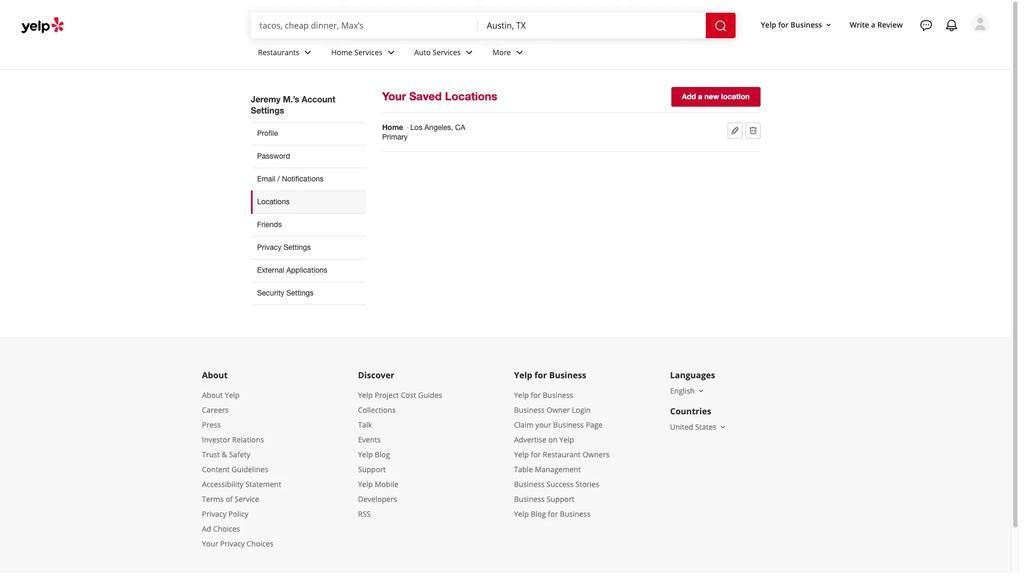 Task type: vqa. For each thing, say whether or not it's contained in the screenshot.
'BUSINESS CATEGORIES' element
yes



Task type: describe. For each thing, give the bounding box(es) containing it.
claim your business page link
[[514, 420, 603, 430]]

restaurants link
[[250, 38, 323, 69]]

account
[[302, 94, 336, 104]]

about yelp link
[[202, 390, 240, 400]]

guidelines
[[232, 465, 268, 475]]

review
[[878, 19, 904, 30]]

table management link
[[514, 465, 581, 475]]

more link
[[484, 38, 535, 69]]

project
[[375, 390, 399, 400]]

owner
[[547, 405, 570, 415]]

los
[[411, 123, 423, 132]]

states
[[696, 422, 717, 432]]

terms
[[202, 494, 224, 505]]

press
[[202, 420, 221, 430]]

for inside yelp for business button
[[779, 19, 789, 30]]

yelp for business link
[[514, 390, 574, 400]]

services for home services
[[355, 47, 383, 57]]

24 chevron down v2 image for auto services
[[463, 46, 476, 59]]

events
[[358, 435, 381, 445]]

yelp blog link
[[358, 450, 390, 460]]

business success stories link
[[514, 480, 600, 490]]

angeles,
[[425, 123, 453, 132]]

discover
[[358, 370, 395, 381]]

your
[[536, 420, 552, 430]]

new
[[705, 92, 720, 101]]

1 vertical spatial privacy
[[202, 509, 227, 519]]

notifications
[[282, 175, 324, 183]]

notifications image
[[946, 19, 959, 32]]

applications
[[287, 266, 328, 275]]

claim
[[514, 420, 534, 430]]

24 chevron down v2 image for more
[[513, 46, 526, 59]]

security settings link
[[251, 282, 367, 305]]

advertise
[[514, 435, 547, 445]]

1 vertical spatial yelp for business
[[514, 370, 587, 381]]

yelp up table
[[514, 450, 529, 460]]

trust
[[202, 450, 220, 460]]

business support link
[[514, 494, 575, 505]]

security settings
[[257, 289, 314, 297]]

yelp down "support" link
[[358, 480, 373, 490]]

home for home
[[382, 123, 404, 132]]

english button
[[671, 386, 706, 396]]

yelp down business support link
[[514, 509, 529, 519]]

united
[[671, 422, 694, 432]]

friends link
[[251, 213, 367, 236]]

yelp right on
[[560, 435, 575, 445]]

privacy settings link
[[251, 236, 367, 259]]

advertise on yelp link
[[514, 435, 575, 445]]

safety
[[229, 450, 251, 460]]

settings inside jeremy m.'s account settings
[[251, 105, 284, 115]]

policy
[[229, 509, 249, 519]]

home for home services
[[332, 47, 353, 57]]

jeremy m. image
[[972, 14, 991, 33]]

user actions element
[[753, 13, 1005, 79]]

yelp project cost guides link
[[358, 390, 443, 400]]

external
[[257, 266, 284, 275]]

developers link
[[358, 494, 397, 505]]

auto services
[[415, 47, 461, 57]]

auto services link
[[406, 38, 484, 69]]

add a new location
[[682, 92, 750, 101]]

write
[[850, 19, 870, 30]]

restaurant
[[543, 450, 581, 460]]

business categories element
[[250, 38, 991, 69]]

press link
[[202, 420, 221, 430]]

guides
[[418, 390, 443, 400]]

careers link
[[202, 405, 229, 415]]

none field the near
[[487, 20, 698, 31]]

primary
[[382, 133, 408, 141]]

collections
[[358, 405, 396, 415]]

relations
[[232, 435, 264, 445]]

messages image
[[921, 19, 933, 32]]

management
[[535, 465, 581, 475]]

a for add
[[699, 92, 703, 101]]

privacy settings
[[257, 243, 311, 252]]

support link
[[358, 465, 386, 475]]

friends
[[257, 220, 282, 229]]

support inside "yelp project cost guides collections talk events yelp blog support yelp mobile developers rss"
[[358, 465, 386, 475]]

Near text field
[[487, 20, 698, 31]]

statement
[[246, 480, 281, 490]]

16 chevron down v2 image for languages
[[697, 387, 706, 396]]

write a review
[[850, 19, 904, 30]]

write a review link
[[846, 15, 908, 34]]

business owner login link
[[514, 405, 591, 415]]

add a new location link
[[672, 87, 761, 107]]

service
[[235, 494, 259, 505]]

home services
[[332, 47, 383, 57]]

email / notifications link
[[251, 168, 367, 191]]

home services link
[[323, 38, 406, 69]]

languages
[[671, 370, 716, 381]]

talk
[[358, 420, 372, 430]]

ca
[[456, 123, 466, 132]]

mobile
[[375, 480, 399, 490]]

yelp project cost guides collections talk events yelp blog support yelp mobile developers rss
[[358, 390, 443, 519]]

m.'s
[[283, 94, 299, 104]]



Task type: locate. For each thing, give the bounding box(es) containing it.
0 vertical spatial locations
[[445, 90, 498, 103]]

none field up home services
[[260, 20, 470, 31]]

24 chevron down v2 image left auto
[[385, 46, 398, 59]]

0 vertical spatial 16 chevron down v2 image
[[825, 21, 833, 29]]

about inside the 'about yelp careers press investor relations trust & safety content guidelines accessibility statement terms of service privacy policy ad choices your privacy choices'
[[202, 390, 223, 400]]

choices down policy
[[247, 539, 274, 549]]

profile
[[257, 129, 278, 138]]

security
[[257, 289, 284, 297]]

1 horizontal spatial yelp for business
[[761, 19, 823, 30]]

1 vertical spatial settings
[[284, 243, 311, 252]]

a inside 'element'
[[872, 19, 876, 30]]

none field find
[[260, 20, 470, 31]]

1 24 chevron down v2 image from the left
[[302, 46, 315, 59]]

1 vertical spatial choices
[[247, 539, 274, 549]]

0 horizontal spatial blog
[[375, 450, 390, 460]]

yelp blog for business link
[[514, 509, 591, 519]]

stories
[[576, 480, 600, 490]]

0 horizontal spatial your
[[202, 539, 218, 549]]

success
[[547, 480, 574, 490]]

privacy down terms
[[202, 509, 227, 519]]

privacy down ad choices link
[[220, 539, 245, 549]]

yelp for restaurant owners link
[[514, 450, 610, 460]]

settings down applications
[[287, 289, 314, 297]]

add
[[682, 92, 697, 101]]

password
[[257, 152, 290, 160]]

24 chevron down v2 image right auto services
[[463, 46, 476, 59]]

1 horizontal spatial 16 chevron down v2 image
[[719, 423, 728, 432]]

0 vertical spatial settings
[[251, 105, 284, 115]]

yelp for business business owner login claim your business page advertise on yelp yelp for restaurant owners table management business success stories business support yelp blog for business
[[514, 390, 610, 519]]

0 horizontal spatial choices
[[213, 524, 240, 534]]

privacy down friends
[[257, 243, 282, 252]]

24 chevron down v2 image inside restaurants link
[[302, 46, 315, 59]]

support down the yelp blog link
[[358, 465, 386, 475]]

0 horizontal spatial services
[[355, 47, 383, 57]]

1 about from the top
[[202, 370, 228, 381]]

owners
[[583, 450, 610, 460]]

page
[[586, 420, 603, 430]]

content guidelines link
[[202, 465, 268, 475]]

3 24 chevron down v2 image from the left
[[463, 46, 476, 59]]

&
[[222, 450, 227, 460]]

on
[[549, 435, 558, 445]]

2 services from the left
[[433, 47, 461, 57]]

ad choices link
[[202, 524, 240, 534]]

login
[[572, 405, 591, 415]]

a right add
[[699, 92, 703, 101]]

yelp for business button
[[757, 15, 838, 34]]

16 chevron down v2 image for countries
[[719, 423, 728, 432]]

0 vertical spatial about
[[202, 370, 228, 381]]

2 about from the top
[[202, 390, 223, 400]]

locations link
[[251, 191, 367, 213]]

services down find text field
[[355, 47, 383, 57]]

blog
[[375, 450, 390, 460], [531, 509, 546, 519]]

yelp up yelp for business link
[[514, 370, 533, 381]]

24 chevron down v2 image
[[302, 46, 315, 59], [385, 46, 398, 59], [463, 46, 476, 59], [513, 46, 526, 59]]

0 vertical spatial a
[[872, 19, 876, 30]]

16 chevron down v2 image inside yelp for business button
[[825, 21, 833, 29]]

accessibility statement link
[[202, 480, 281, 490]]

english
[[671, 386, 695, 396]]

0 horizontal spatial locations
[[257, 198, 290, 206]]

support down success
[[547, 494, 575, 505]]

jeremy
[[251, 94, 281, 104]]

1 horizontal spatial blog
[[531, 509, 546, 519]]

privacy policy link
[[202, 509, 249, 519]]

saved
[[410, 90, 442, 103]]

united states button
[[671, 422, 728, 432]]

4 24 chevron down v2 image from the left
[[513, 46, 526, 59]]

0 horizontal spatial none field
[[260, 20, 470, 31]]

2 vertical spatial privacy
[[220, 539, 245, 549]]

yelp mobile link
[[358, 480, 399, 490]]

settings up external applications
[[284, 243, 311, 252]]

your down "ad"
[[202, 539, 218, 549]]

yelp for business inside button
[[761, 19, 823, 30]]

more
[[493, 47, 511, 57]]

countries
[[671, 406, 712, 417]]

yelp inside the 'about yelp careers press investor relations trust & safety content guidelines accessibility statement terms of service privacy policy ad choices your privacy choices'
[[225, 390, 240, 400]]

yelp up careers link
[[225, 390, 240, 400]]

locations up the ca
[[445, 90, 498, 103]]

16 chevron down v2 image down languages
[[697, 387, 706, 396]]

16 chevron down v2 image right states
[[719, 423, 728, 432]]

blog down business support link
[[531, 509, 546, 519]]

support inside yelp for business business owner login claim your business page advertise on yelp yelp for restaurant owners table management business success stories business support yelp blog for business
[[547, 494, 575, 505]]

1 vertical spatial a
[[699, 92, 703, 101]]

settings down jeremy
[[251, 105, 284, 115]]

home up primary
[[382, 123, 404, 132]]

0 vertical spatial blog
[[375, 450, 390, 460]]

content
[[202, 465, 230, 475]]

privacy inside 'link'
[[257, 243, 282, 252]]

jeremy m.'s account settings
[[251, 94, 336, 115]]

services for auto services
[[433, 47, 461, 57]]

None search field
[[251, 13, 738, 38]]

yelp right search icon
[[761, 19, 777, 30]]

about up about yelp link
[[202, 370, 228, 381]]

16 chevron down v2 image
[[825, 21, 833, 29], [697, 387, 706, 396], [719, 423, 728, 432]]

0 vertical spatial your
[[382, 90, 406, 103]]

los angeles, ca primary
[[382, 123, 466, 141]]

email / notifications
[[257, 175, 324, 183]]

yelp up claim
[[514, 390, 529, 400]]

ad
[[202, 524, 211, 534]]

2 horizontal spatial 16 chevron down v2 image
[[825, 21, 833, 29]]

24 chevron down v2 image for home services
[[385, 46, 398, 59]]

blog up "support" link
[[375, 450, 390, 460]]

1 horizontal spatial support
[[547, 494, 575, 505]]

0 vertical spatial support
[[358, 465, 386, 475]]

yelp for business
[[761, 19, 823, 30], [514, 370, 587, 381]]

0 vertical spatial home
[[332, 47, 353, 57]]

email
[[257, 175, 276, 183]]

home inside home services link
[[332, 47, 353, 57]]

a right write on the right
[[872, 19, 876, 30]]

16 chevron down v2 image inside the english dropdown button
[[697, 387, 706, 396]]

yelp inside button
[[761, 19, 777, 30]]

1 vertical spatial 16 chevron down v2 image
[[697, 387, 706, 396]]

0 horizontal spatial home
[[332, 47, 353, 57]]

0 vertical spatial yelp for business
[[761, 19, 823, 30]]

blog inside "yelp project cost guides collections talk events yelp blog support yelp mobile developers rss"
[[375, 450, 390, 460]]

about up careers link
[[202, 390, 223, 400]]

developers
[[358, 494, 397, 505]]

settings for security
[[287, 289, 314, 297]]

choices
[[213, 524, 240, 534], [247, 539, 274, 549]]

external applications link
[[251, 259, 367, 282]]

0 vertical spatial privacy
[[257, 243, 282, 252]]

1 horizontal spatial locations
[[445, 90, 498, 103]]

24 chevron down v2 image inside more link
[[513, 46, 526, 59]]

1 vertical spatial blog
[[531, 509, 546, 519]]

terms of service link
[[202, 494, 259, 505]]

1 horizontal spatial a
[[872, 19, 876, 30]]

united states
[[671, 422, 717, 432]]

0 horizontal spatial yelp for business
[[514, 370, 587, 381]]

1 horizontal spatial none field
[[487, 20, 698, 31]]

24 chevron down v2 image right restaurants
[[302, 46, 315, 59]]

profile link
[[251, 122, 367, 145]]

auto
[[415, 47, 431, 57]]

1 vertical spatial locations
[[257, 198, 290, 206]]

search image
[[715, 19, 727, 32]]

0 vertical spatial choices
[[213, 524, 240, 534]]

trust & safety link
[[202, 450, 251, 460]]

talk link
[[358, 420, 372, 430]]

services right auto
[[433, 47, 461, 57]]

restaurants
[[258, 47, 300, 57]]

cost
[[401, 390, 416, 400]]

1 vertical spatial about
[[202, 390, 223, 400]]

2 vertical spatial settings
[[287, 289, 314, 297]]

None field
[[260, 20, 470, 31], [487, 20, 698, 31]]

your inside the 'about yelp careers press investor relations trust & safety content guidelines accessibility statement terms of service privacy policy ad choices your privacy choices'
[[202, 539, 218, 549]]

yelp down events link
[[358, 450, 373, 460]]

Find text field
[[260, 20, 470, 31]]

1 horizontal spatial home
[[382, 123, 404, 132]]

1 services from the left
[[355, 47, 383, 57]]

about for about
[[202, 370, 228, 381]]

1 horizontal spatial choices
[[247, 539, 274, 549]]

choices down privacy policy "link"
[[213, 524, 240, 534]]

privacy
[[257, 243, 282, 252], [202, 509, 227, 519], [220, 539, 245, 549]]

16 chevron down v2 image inside united states popup button
[[719, 423, 728, 432]]

home down find field
[[332, 47, 353, 57]]

24 chevron down v2 image right more
[[513, 46, 526, 59]]

2 24 chevron down v2 image from the left
[[385, 46, 398, 59]]

locations
[[445, 90, 498, 103], [257, 198, 290, 206]]

home
[[332, 47, 353, 57], [382, 123, 404, 132]]

1 vertical spatial support
[[547, 494, 575, 505]]

0 horizontal spatial 16 chevron down v2 image
[[697, 387, 706, 396]]

24 chevron down v2 image inside auto services link
[[463, 46, 476, 59]]

24 chevron down v2 image inside home services link
[[385, 46, 398, 59]]

1 horizontal spatial services
[[433, 47, 461, 57]]

location
[[722, 92, 750, 101]]

settings
[[251, 105, 284, 115], [284, 243, 311, 252], [287, 289, 314, 297]]

external applications
[[257, 266, 328, 275]]

24 chevron down v2 image for restaurants
[[302, 46, 315, 59]]

settings for privacy
[[284, 243, 311, 252]]

1 horizontal spatial your
[[382, 90, 406, 103]]

locations up friends
[[257, 198, 290, 206]]

yelp up collections
[[358, 390, 373, 400]]

password link
[[251, 145, 367, 168]]

1 vertical spatial your
[[202, 539, 218, 549]]

your left saved
[[382, 90, 406, 103]]

a for write
[[872, 19, 876, 30]]

16 chevron down v2 image left write on the right
[[825, 21, 833, 29]]

2 vertical spatial 16 chevron down v2 image
[[719, 423, 728, 432]]

0 horizontal spatial support
[[358, 465, 386, 475]]

investor
[[202, 435, 230, 445]]

settings inside 'link'
[[284, 243, 311, 252]]

blog inside yelp for business business owner login claim your business page advertise on yelp yelp for restaurant owners table management business success stories business support yelp blog for business
[[531, 509, 546, 519]]

about for about yelp careers press investor relations trust & safety content guidelines accessibility statement terms of service privacy policy ad choices your privacy choices
[[202, 390, 223, 400]]

2 none field from the left
[[487, 20, 698, 31]]

none field up business categories element
[[487, 20, 698, 31]]

events link
[[358, 435, 381, 445]]

1 none field from the left
[[260, 20, 470, 31]]

1 vertical spatial home
[[382, 123, 404, 132]]

careers
[[202, 405, 229, 415]]

0 horizontal spatial a
[[699, 92, 703, 101]]

rss
[[358, 509, 371, 519]]

your saved locations
[[382, 90, 498, 103]]

yelp
[[761, 19, 777, 30], [514, 370, 533, 381], [225, 390, 240, 400], [358, 390, 373, 400], [514, 390, 529, 400], [560, 435, 575, 445], [358, 450, 373, 460], [514, 450, 529, 460], [358, 480, 373, 490], [514, 509, 529, 519]]

business inside button
[[791, 19, 823, 30]]

business
[[791, 19, 823, 30], [550, 370, 587, 381], [543, 390, 574, 400], [514, 405, 545, 415], [554, 420, 584, 430], [514, 480, 545, 490], [514, 494, 545, 505], [560, 509, 591, 519]]

rss link
[[358, 509, 371, 519]]

collections link
[[358, 405, 396, 415]]



